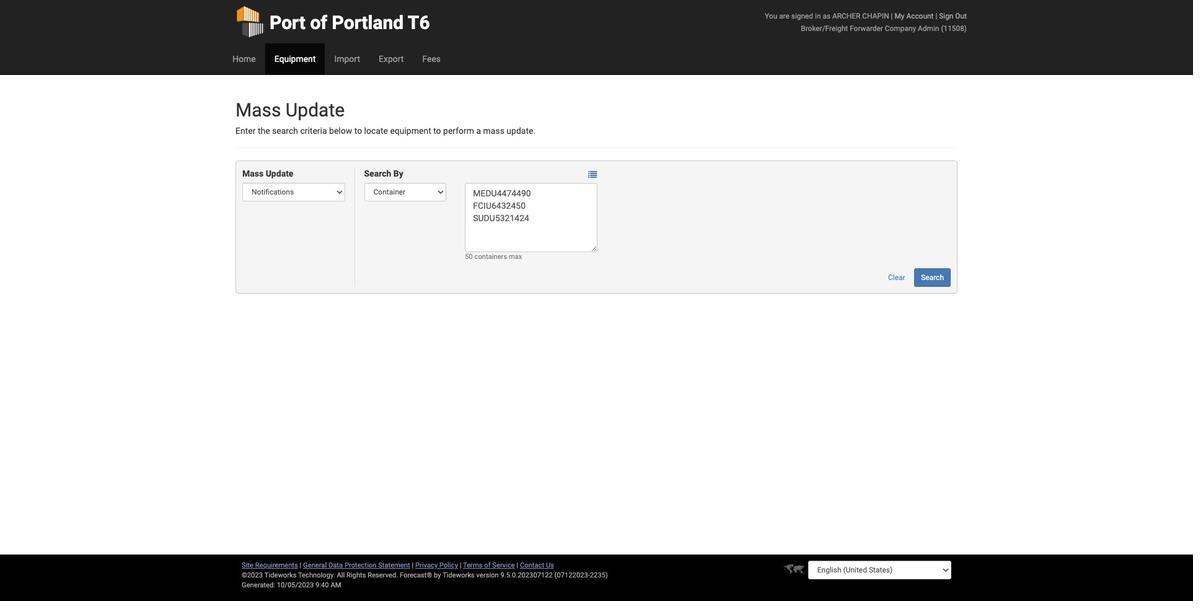 Task type: vqa. For each thing, say whether or not it's contained in the screenshot.
top Line
no



Task type: locate. For each thing, give the bounding box(es) containing it.
1 horizontal spatial to
[[433, 126, 441, 136]]

search left by
[[364, 169, 391, 179]]

1 to from the left
[[354, 126, 362, 136]]

|
[[891, 12, 893, 20], [935, 12, 937, 20], [300, 561, 301, 570], [412, 561, 414, 570], [460, 561, 461, 570], [517, 561, 518, 570]]

search for search
[[921, 274, 944, 282]]

general
[[303, 561, 327, 570]]

update
[[286, 99, 345, 121], [266, 169, 293, 179]]

1 vertical spatial mass
[[242, 169, 264, 179]]

portland
[[332, 12, 404, 33]]

privacy policy link
[[415, 561, 458, 570]]

update up criteria
[[286, 99, 345, 121]]

mass
[[236, 99, 281, 121], [242, 169, 264, 179]]

general data protection statement link
[[303, 561, 410, 570]]

port of portland t6 link
[[236, 0, 430, 43]]

0 horizontal spatial search
[[364, 169, 391, 179]]

0 vertical spatial update
[[286, 99, 345, 121]]

0 vertical spatial mass
[[236, 99, 281, 121]]

clear
[[888, 274, 905, 282]]

port of portland t6
[[270, 12, 430, 33]]

to
[[354, 126, 362, 136], [433, 126, 441, 136]]

protection
[[345, 561, 376, 570]]

update.
[[507, 126, 536, 136]]

| up 9.5.0.202307122
[[517, 561, 518, 570]]

| up forecast®
[[412, 561, 414, 570]]

(07122023-
[[554, 571, 590, 579]]

requirements
[[255, 561, 298, 570]]

1 horizontal spatial of
[[484, 561, 491, 570]]

in
[[815, 12, 821, 20]]

version
[[476, 571, 499, 579]]

search inside search button
[[921, 274, 944, 282]]

service
[[492, 561, 515, 570]]

0 horizontal spatial of
[[310, 12, 327, 33]]

out
[[955, 12, 967, 20]]

1 vertical spatial of
[[484, 561, 491, 570]]

tideworks
[[443, 571, 475, 579]]

locate
[[364, 126, 388, 136]]

my
[[895, 12, 905, 20]]

policy
[[439, 561, 458, 570]]

admin
[[918, 24, 939, 33]]

contact us link
[[520, 561, 554, 570]]

mass update
[[242, 169, 293, 179]]

mass for mass update enter the search criteria below to locate equipment to perform a mass update.
[[236, 99, 281, 121]]

1 vertical spatial update
[[266, 169, 293, 179]]

update for mass update
[[266, 169, 293, 179]]

mass inside the mass update enter the search criteria below to locate equipment to perform a mass update.
[[236, 99, 281, 121]]

by
[[393, 169, 403, 179]]

1 vertical spatial search
[[921, 274, 944, 282]]

export
[[379, 54, 404, 64]]

all
[[337, 571, 345, 579]]

search
[[364, 169, 391, 179], [921, 274, 944, 282]]

technology.
[[298, 571, 335, 579]]

0 vertical spatial search
[[364, 169, 391, 179]]

fees
[[422, 54, 441, 64]]

update inside the mass update enter the search criteria below to locate equipment to perform a mass update.
[[286, 99, 345, 121]]

0 vertical spatial of
[[310, 12, 327, 33]]

am
[[331, 581, 341, 589]]

None text field
[[465, 183, 598, 252]]

0 horizontal spatial to
[[354, 126, 362, 136]]

update down search
[[266, 169, 293, 179]]

a
[[476, 126, 481, 136]]

mass down enter
[[242, 169, 264, 179]]

export button
[[369, 43, 413, 74]]

search right "clear"
[[921, 274, 944, 282]]

equipment
[[390, 126, 431, 136]]

site requirements | general data protection statement | privacy policy | terms of service | contact us ©2023 tideworks technology. all rights reserved. forecast® by tideworks version 9.5.0.202307122 (07122023-2235) generated: 10/05/2023 9:40 am
[[242, 561, 608, 589]]

max
[[509, 253, 522, 261]]

enter
[[236, 126, 256, 136]]

of inside site requirements | general data protection statement | privacy policy | terms of service | contact us ©2023 tideworks technology. all rights reserved. forecast® by tideworks version 9.5.0.202307122 (07122023-2235) generated: 10/05/2023 9:40 am
[[484, 561, 491, 570]]

of up version
[[484, 561, 491, 570]]

search by
[[364, 169, 403, 179]]

10/05/2023
[[277, 581, 314, 589]]

update for mass update enter the search criteria below to locate equipment to perform a mass update.
[[286, 99, 345, 121]]

of right port
[[310, 12, 327, 33]]

mass up the
[[236, 99, 281, 121]]

sign
[[939, 12, 953, 20]]

1 horizontal spatial search
[[921, 274, 944, 282]]

sign out link
[[939, 12, 967, 20]]

signed
[[791, 12, 813, 20]]

50
[[465, 253, 473, 261]]

to right "below"
[[354, 126, 362, 136]]

to left perform
[[433, 126, 441, 136]]

show list image
[[588, 170, 597, 179]]

of
[[310, 12, 327, 33], [484, 561, 491, 570]]



Task type: describe. For each thing, give the bounding box(es) containing it.
equipment button
[[265, 43, 325, 74]]

chapin
[[862, 12, 889, 20]]

9:40
[[315, 581, 329, 589]]

below
[[329, 126, 352, 136]]

port
[[270, 12, 306, 33]]

the
[[258, 126, 270, 136]]

account
[[906, 12, 934, 20]]

2 to from the left
[[433, 126, 441, 136]]

2235)
[[590, 571, 608, 579]]

9.5.0.202307122
[[500, 571, 553, 579]]

fees button
[[413, 43, 450, 74]]

| left sign
[[935, 12, 937, 20]]

search button
[[914, 269, 951, 287]]

home
[[232, 54, 256, 64]]

mass for mass update
[[242, 169, 264, 179]]

home button
[[223, 43, 265, 74]]

| left "general"
[[300, 561, 301, 570]]

terms
[[463, 561, 482, 570]]

archer
[[832, 12, 860, 20]]

data
[[328, 561, 343, 570]]

broker/freight
[[801, 24, 848, 33]]

site requirements link
[[242, 561, 298, 570]]

by
[[434, 571, 441, 579]]

clear button
[[881, 269, 912, 287]]

(11508)
[[941, 24, 967, 33]]

containers
[[474, 253, 507, 261]]

forwarder
[[850, 24, 883, 33]]

as
[[823, 12, 830, 20]]

us
[[546, 561, 554, 570]]

mass
[[483, 126, 504, 136]]

mass update enter the search criteria below to locate equipment to perform a mass update.
[[236, 99, 536, 136]]

terms of service link
[[463, 561, 515, 570]]

t6
[[408, 12, 430, 33]]

perform
[[443, 126, 474, 136]]

statement
[[378, 561, 410, 570]]

are
[[779, 12, 789, 20]]

forecast®
[[400, 571, 432, 579]]

generated:
[[242, 581, 275, 589]]

contact
[[520, 561, 544, 570]]

equipment
[[274, 54, 316, 64]]

©2023 tideworks
[[242, 571, 297, 579]]

my account link
[[895, 12, 934, 20]]

criteria
[[300, 126, 327, 136]]

| up tideworks
[[460, 561, 461, 570]]

of inside port of portland t6 link
[[310, 12, 327, 33]]

import button
[[325, 43, 369, 74]]

search for search by
[[364, 169, 391, 179]]

| left the "my"
[[891, 12, 893, 20]]

import
[[334, 54, 360, 64]]

company
[[885, 24, 916, 33]]

50 containers max
[[465, 253, 522, 261]]

you
[[765, 12, 777, 20]]

you are signed in as archer chapin | my account | sign out broker/freight forwarder company admin (11508)
[[765, 12, 967, 33]]

site
[[242, 561, 253, 570]]

reserved.
[[368, 571, 398, 579]]

search
[[272, 126, 298, 136]]

rights
[[346, 571, 366, 579]]

privacy
[[415, 561, 438, 570]]



